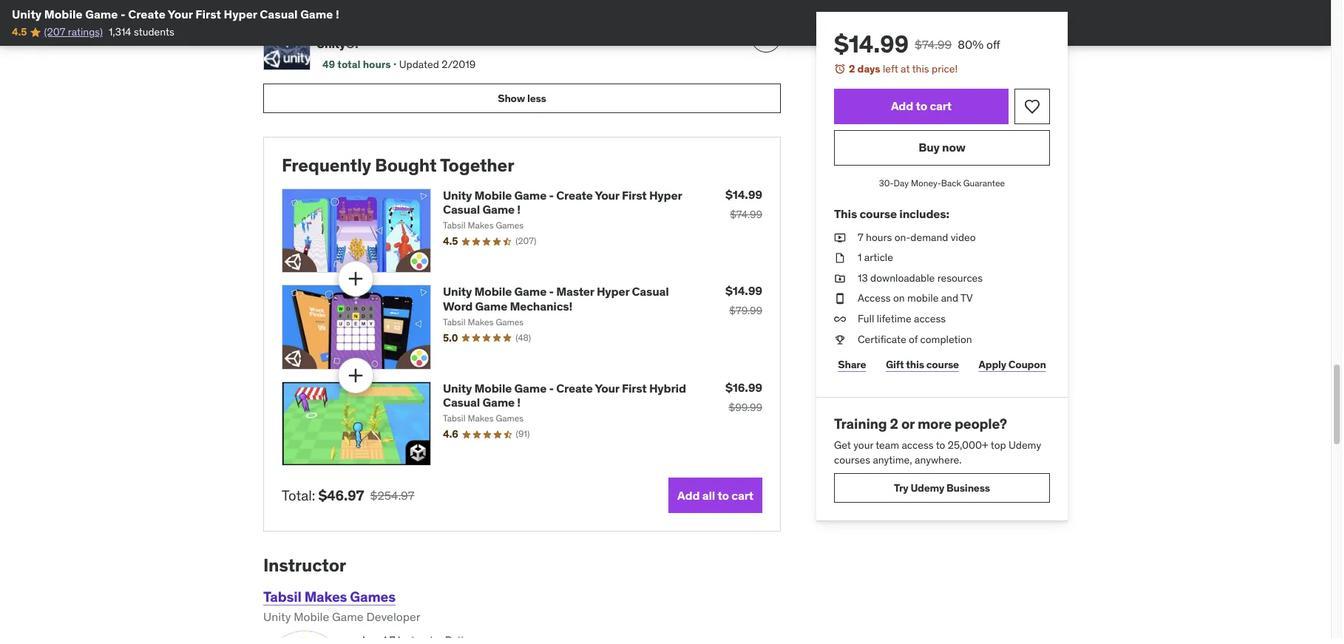 Task type: describe. For each thing, give the bounding box(es) containing it.
gift this course link
[[882, 350, 963, 380]]

includes:
[[900, 207, 950, 221]]

0 vertical spatial $99.99
[[711, 35, 740, 46]]

$14.99 for $14.99 $74.99
[[726, 187, 763, 202]]

mechanics!
[[510, 299, 573, 313]]

- for unity mobile game - master hyper casual word game mechanics! tabsil makes games
[[549, 284, 554, 299]]

certificate of completion
[[858, 333, 972, 346]]

0 vertical spatial course
[[860, 207, 897, 221]]

get
[[834, 439, 851, 452]]

games
[[470, 22, 507, 37]]

(91)
[[516, 428, 530, 439]]

games inside tabsil makes games unity mobile game developer
[[350, 588, 396, 606]]

unity mobile game - create your first hyper casual game ! link
[[443, 188, 682, 217]]

mobile for unity mobile game - create your first hyper casual game ! tabsil makes games
[[475, 188, 512, 203]]

80%
[[958, 37, 984, 52]]

left
[[883, 62, 898, 75]]

xsmall image for 13
[[834, 271, 846, 286]]

xsmall image for 7
[[834, 230, 846, 245]]

1 vertical spatial udemy
[[911, 481, 945, 495]]

business
[[947, 481, 990, 495]]

makes inside unity mobile game - master hyper casual word game mechanics! tabsil makes games
[[468, 316, 494, 328]]

together
[[440, 154, 514, 177]]

tabsil inside tabsil makes games unity mobile game developer
[[263, 588, 301, 606]]

casual for unity mobile game - create your first hyper casual game !
[[260, 7, 298, 21]]

share
[[838, 358, 866, 371]]

1 article
[[858, 251, 893, 264]]

training
[[834, 415, 887, 433]]

$74.99 for $14.99 $74.99 80% off
[[915, 37, 952, 52]]

on-
[[895, 230, 911, 244]]

- for unity mobile game - create your first hyper casual game ! tabsil makes games
[[549, 188, 554, 203]]

gift
[[886, 358, 904, 371]]

(48)
[[516, 332, 531, 343]]

1 vertical spatial and
[[941, 292, 959, 305]]

certificate
[[858, 333, 907, 346]]

updated 2/2019
[[399, 57, 476, 71]]

unity mobile game - master hyper casual word game mechanics! tabsil makes games
[[443, 284, 669, 328]]

2/2019
[[442, 57, 476, 71]]

1 vertical spatial this
[[906, 358, 925, 371]]

$46.97
[[318, 487, 364, 504]]

unity®!
[[317, 37, 358, 51]]

ratings)
[[68, 25, 103, 39]]

$16.99
[[726, 380, 763, 395]]

1,314
[[109, 25, 131, 39]]

unity for unity mobile game - create your first hybrid casual game ! tabsil makes games
[[443, 381, 472, 396]]

2d
[[411, 22, 427, 37]]

unity mobile game - create your first hyper casual game !
[[12, 7, 339, 21]]

less
[[527, 92, 546, 105]]

$14.99 for $14.99 $79.99
[[726, 284, 763, 298]]

anywhere.
[[915, 453, 962, 466]]

(207
[[44, 25, 65, 39]]

or
[[902, 415, 915, 433]]

total
[[338, 57, 361, 71]]

$254.97
[[370, 489, 415, 503]]

4.5 for (207 ratings)
[[12, 25, 27, 39]]

instructor
[[263, 554, 346, 577]]

48 reviews element
[[516, 332, 531, 344]]

your for unity mobile game - create your first hybrid casual game ! tabsil makes games
[[595, 381, 620, 396]]

video
[[951, 230, 976, 244]]

add all to cart
[[678, 488, 754, 503]]

mobile for unity mobile game - create your first hybrid casual game ! tabsil makes games
[[475, 381, 512, 396]]

unity for unity mobile game - create your first hyper casual game !
[[12, 7, 42, 21]]

13 downloadable resources
[[858, 271, 983, 285]]

apply coupon button
[[975, 350, 1050, 380]]

access
[[858, 292, 891, 305]]

30-
[[879, 177, 894, 188]]

try udemy business
[[894, 481, 990, 495]]

1,314 students
[[109, 25, 174, 39]]

add to cart button
[[834, 88, 1009, 124]]

alarm image
[[834, 63, 846, 75]]

show less button
[[263, 84, 781, 113]]

casual inside unity mobile game - master hyper casual word game mechanics! tabsil makes games
[[632, 284, 669, 299]]

anytime,
[[873, 453, 912, 466]]

1 horizontal spatial cart
[[930, 98, 952, 113]]

and inside learn to build 40 2d and 3d games in unity®!
[[429, 22, 450, 37]]

0 horizontal spatial cart
[[732, 488, 754, 503]]

price!
[[932, 62, 958, 75]]

lifetime
[[877, 312, 912, 325]]

1
[[858, 251, 862, 264]]

games inside unity mobile game - create your first hyper casual game ! tabsil makes games
[[496, 220, 524, 231]]

unity mobile game - master hyper casual word game mechanics! link
[[443, 284, 669, 313]]

bought
[[375, 154, 437, 177]]

add all to cart button
[[669, 478, 763, 514]]

demand
[[911, 230, 949, 244]]

hybrid
[[649, 381, 686, 396]]

xsmall image for certificate
[[834, 333, 846, 347]]

all
[[702, 488, 715, 503]]

mobile inside tabsil makes games unity mobile game developer
[[294, 610, 329, 624]]

0 vertical spatial wishlist image
[[759, 30, 774, 45]]

tabsil inside unity mobile game - master hyper casual word game mechanics! tabsil makes games
[[443, 316, 466, 328]]

build
[[364, 22, 392, 37]]

courses
[[834, 453, 871, 466]]

makes inside unity mobile game - create your first hyper casual game ! tabsil makes games
[[468, 220, 494, 231]]

unity mobile game - create your first hyper casual game ! tabsil makes games
[[443, 188, 682, 231]]

unity for unity mobile game - master hyper casual word game mechanics! tabsil makes games
[[443, 284, 472, 299]]

downloadable
[[871, 271, 935, 285]]

1 horizontal spatial course
[[927, 358, 959, 371]]

2 inside training 2 or more people? get your team access to 25,000+ top udemy courses anytime, anywhere.
[[890, 415, 899, 433]]

more
[[918, 415, 952, 433]]

unity mobile game - create your first hybrid casual game ! tabsil makes games
[[443, 381, 686, 424]]

2 days left at this price!
[[849, 62, 958, 75]]

at
[[901, 62, 910, 75]]

13
[[858, 271, 868, 285]]

first for unity mobile game - create your first hyper casual game !
[[196, 7, 221, 21]]

! for unity mobile game - create your first hybrid casual game ! tabsil makes games
[[517, 395, 521, 410]]

91 reviews element
[[516, 428, 530, 441]]

money-
[[911, 177, 941, 188]]

access on mobile and tv
[[858, 292, 973, 305]]

tabsil inside unity mobile game - create your first hybrid casual game ! tabsil makes games
[[443, 413, 466, 424]]

$99.99 inside $16.99 $99.99
[[729, 401, 763, 414]]

try udemy business link
[[834, 473, 1050, 503]]

share button
[[834, 350, 870, 380]]

mobile for unity mobile game - master hyper casual word game mechanics! tabsil makes games
[[475, 284, 512, 299]]

master
[[556, 284, 594, 299]]

off
[[987, 37, 1001, 52]]

casual for unity mobile game - create your first hyper casual game ! tabsil makes games
[[443, 202, 480, 217]]

udemy inside training 2 or more people? get your team access to 25,000+ top udemy courses anytime, anywhere.
[[1009, 439, 1042, 452]]

apply
[[979, 358, 1007, 371]]

now
[[942, 140, 966, 155]]

create for unity mobile game - create your first hyper casual game !
[[128, 7, 166, 21]]

word
[[443, 299, 473, 313]]

tabsil makes games unity mobile game developer
[[263, 588, 420, 624]]

training 2 or more people? get your team access to 25,000+ top udemy courses anytime, anywhere.
[[834, 415, 1042, 466]]



Task type: locate. For each thing, give the bounding box(es) containing it.
1 vertical spatial cart
[[732, 488, 754, 503]]

unity inside unity mobile game - master hyper casual word game mechanics! tabsil makes games
[[443, 284, 472, 299]]

2 left or
[[890, 415, 899, 433]]

your inside unity mobile game - create your first hyper casual game ! tabsil makes games
[[595, 188, 620, 203]]

xsmall image left 7
[[834, 230, 846, 245]]

1 vertical spatial 4.5
[[443, 235, 458, 248]]

create for unity mobile game - create your first hyper casual game ! tabsil makes games
[[556, 188, 593, 203]]

your
[[168, 7, 193, 21], [595, 188, 620, 203], [595, 381, 620, 396]]

0 vertical spatial and
[[429, 22, 450, 37]]

your inside unity mobile game - create your first hybrid casual game ! tabsil makes games
[[595, 381, 620, 396]]

$74.99 for $14.99 $74.99
[[730, 208, 763, 221]]

hyper for unity mobile game - create your first hyper casual game ! tabsil makes games
[[649, 188, 682, 203]]

$14.99 for $14.99 $74.99 80% off
[[834, 29, 909, 59]]

$14.99 $79.99
[[726, 284, 763, 318]]

create inside unity mobile game - create your first hybrid casual game ! tabsil makes games
[[556, 381, 593, 396]]

xsmall image up xsmall icon
[[834, 271, 846, 286]]

xsmall image for full
[[834, 312, 846, 327]]

tabsil inside unity mobile game - create your first hyper casual game ! tabsil makes games
[[443, 220, 466, 231]]

0 vertical spatial this
[[912, 62, 929, 75]]

makes inside unity mobile game - create your first hybrid casual game ! tabsil makes games
[[468, 413, 494, 424]]

game inside tabsil makes games unity mobile game developer
[[332, 610, 364, 624]]

to right all
[[718, 488, 729, 503]]

hyper
[[224, 7, 257, 21], [649, 188, 682, 203], [597, 284, 630, 299]]

your
[[854, 439, 874, 452]]

article
[[865, 251, 893, 264]]

games up (91)
[[496, 413, 524, 424]]

your for unity mobile game - create your first hyper casual game !
[[168, 7, 193, 21]]

tv
[[961, 292, 973, 305]]

0 vertical spatial udemy
[[1009, 439, 1042, 452]]

1 horizontal spatial 4.5
[[443, 235, 458, 248]]

0 vertical spatial your
[[168, 7, 193, 21]]

2 vertical spatial your
[[595, 381, 620, 396]]

access inside training 2 or more people? get your team access to 25,000+ top udemy courses anytime, anywhere.
[[902, 439, 934, 452]]

$74.99 inside '$14.99 $74.99'
[[730, 208, 763, 221]]

total:
[[282, 487, 315, 505]]

1 vertical spatial add
[[678, 488, 700, 503]]

unity mobile game - create your first hybrid casual game ! link
[[443, 381, 686, 410]]

access down or
[[902, 439, 934, 452]]

1 vertical spatial first
[[622, 188, 647, 203]]

wishlist image
[[759, 30, 774, 45], [1024, 97, 1041, 115]]

show
[[498, 92, 525, 105]]

top
[[991, 439, 1006, 452]]

0 horizontal spatial wishlist image
[[759, 30, 774, 45]]

game
[[85, 7, 118, 21], [300, 7, 333, 21], [515, 188, 547, 203], [483, 202, 515, 217], [515, 284, 547, 299], [475, 299, 507, 313], [515, 381, 547, 396], [483, 395, 515, 410], [332, 610, 364, 624]]

49 total hours
[[322, 57, 391, 71]]

games inside unity mobile game - master hyper casual word game mechanics! tabsil makes games
[[496, 316, 524, 328]]

!
[[336, 7, 339, 21], [517, 202, 521, 217], [517, 395, 521, 410]]

1 horizontal spatial add
[[891, 98, 914, 113]]

to inside training 2 or more people? get your team access to 25,000+ top udemy courses anytime, anywhere.
[[936, 439, 946, 452]]

0 vertical spatial !
[[336, 7, 339, 21]]

0 vertical spatial $74.99
[[915, 37, 952, 52]]

udemy right top
[[1009, 439, 1042, 452]]

0 vertical spatial cart
[[930, 98, 952, 113]]

access down mobile
[[914, 312, 946, 325]]

to down 2 days left at this price!
[[916, 98, 928, 113]]

4.5 up word
[[443, 235, 458, 248]]

to left 'build'
[[350, 22, 361, 37]]

xsmall image for 1
[[834, 251, 846, 265]]

1 vertical spatial create
[[556, 188, 593, 203]]

- for unity mobile game - create your first hybrid casual game ! tabsil makes games
[[549, 381, 554, 396]]

updated
[[399, 57, 439, 71]]

hours right total on the top left of the page
[[363, 57, 391, 71]]

team
[[876, 439, 899, 452]]

2 vertical spatial $14.99
[[726, 284, 763, 298]]

frequently
[[282, 154, 371, 177]]

xsmall image up the share
[[834, 333, 846, 347]]

games up the (48)
[[496, 316, 524, 328]]

tabsil up 5.0
[[443, 316, 466, 328]]

games up "(207)"
[[496, 220, 524, 231]]

days
[[858, 62, 881, 75]]

first for unity mobile game - create your first hybrid casual game ! tabsil makes games
[[622, 381, 647, 396]]

hours
[[363, 57, 391, 71], [866, 230, 892, 244]]

2 vertical spatial create
[[556, 381, 593, 396]]

$74.99
[[915, 37, 952, 52], [730, 208, 763, 221]]

! inside unity mobile game - create your first hyper casual game ! tabsil makes games
[[517, 202, 521, 217]]

of
[[909, 333, 918, 346]]

! inside unity mobile game - create your first hybrid casual game ! tabsil makes games
[[517, 395, 521, 410]]

0 horizontal spatial $74.99
[[730, 208, 763, 221]]

4.5 for (207)
[[443, 235, 458, 248]]

0 horizontal spatial and
[[429, 22, 450, 37]]

0 vertical spatial access
[[914, 312, 946, 325]]

buy now
[[919, 140, 966, 155]]

3d
[[452, 22, 468, 37]]

in
[[510, 22, 520, 37]]

4.5
[[12, 25, 27, 39], [443, 235, 458, 248]]

your for unity mobile game - create your first hyper casual game ! tabsil makes games
[[595, 188, 620, 203]]

access
[[914, 312, 946, 325], [902, 439, 934, 452]]

on
[[894, 292, 905, 305]]

resources
[[938, 271, 983, 285]]

2 vertical spatial first
[[622, 381, 647, 396]]

! up "(207)"
[[517, 202, 521, 217]]

unity inside unity mobile game - create your first hybrid casual game ! tabsil makes games
[[443, 381, 472, 396]]

unity inside unity mobile game - create your first hyper casual game ! tabsil makes games
[[443, 188, 472, 203]]

learn
[[317, 22, 347, 37]]

tabsil up 4.6
[[443, 413, 466, 424]]

games up 'developer'
[[350, 588, 396, 606]]

to up anywhere.
[[936, 439, 946, 452]]

1 vertical spatial $99.99
[[729, 401, 763, 414]]

0 vertical spatial create
[[128, 7, 166, 21]]

- inside unity mobile game - master hyper casual word game mechanics! tabsil makes games
[[549, 284, 554, 299]]

1 vertical spatial access
[[902, 439, 934, 452]]

! up (91)
[[517, 395, 521, 410]]

xsmall image
[[834, 230, 846, 245], [834, 251, 846, 265], [834, 271, 846, 286], [834, 312, 846, 327], [834, 333, 846, 347], [358, 634, 370, 638]]

(207 ratings)
[[44, 25, 103, 39]]

casual inside unity mobile game - create your first hybrid casual game ! tabsil makes games
[[443, 395, 480, 410]]

0 vertical spatial 4.5
[[12, 25, 27, 39]]

0 vertical spatial 2
[[849, 62, 855, 75]]

0 horizontal spatial udemy
[[911, 481, 945, 495]]

$99.99
[[711, 35, 740, 46], [729, 401, 763, 414]]

cart down price!
[[930, 98, 952, 113]]

0 horizontal spatial add
[[678, 488, 700, 503]]

hyper inside unity mobile game - master hyper casual word game mechanics! tabsil makes games
[[597, 284, 630, 299]]

this right gift
[[906, 358, 925, 371]]

1 horizontal spatial hyper
[[597, 284, 630, 299]]

1 vertical spatial 2
[[890, 415, 899, 433]]

1 vertical spatial !
[[517, 202, 521, 217]]

add for add all to cart
[[678, 488, 700, 503]]

learn to build 40 2d and 3d games in unity®! link
[[317, 22, 548, 51]]

mobile
[[44, 7, 83, 21], [475, 188, 512, 203], [475, 284, 512, 299], [475, 381, 512, 396], [294, 610, 329, 624]]

207 reviews element
[[516, 235, 536, 248]]

tabsil down together
[[443, 220, 466, 231]]

1 horizontal spatial and
[[941, 292, 959, 305]]

mobile inside unity mobile game - create your first hyper casual game ! tabsil makes games
[[475, 188, 512, 203]]

course up 7
[[860, 207, 897, 221]]

apply coupon
[[979, 358, 1046, 371]]

1 horizontal spatial hours
[[866, 230, 892, 244]]

create inside unity mobile game - create your first hyper casual game ! tabsil makes games
[[556, 188, 593, 203]]

total: $46.97 $254.97
[[282, 487, 415, 505]]

gift this course
[[886, 358, 959, 371]]

0 horizontal spatial 2
[[849, 62, 855, 75]]

2 horizontal spatial hyper
[[649, 188, 682, 203]]

xsmall image
[[834, 292, 846, 306]]

! for unity mobile game - create your first hyper casual game !
[[336, 7, 339, 21]]

$74.99 inside $14.99 $74.99 80% off
[[915, 37, 952, 52]]

xsmall image down 'developer'
[[358, 634, 370, 638]]

xsmall image down xsmall icon
[[834, 312, 846, 327]]

casual for unity mobile game - create your first hybrid casual game ! tabsil makes games
[[443, 395, 480, 410]]

0 horizontal spatial hyper
[[224, 7, 257, 21]]

people?
[[955, 415, 1007, 433]]

0 vertical spatial first
[[196, 7, 221, 21]]

first inside unity mobile game - create your first hyper casual game ! tabsil makes games
[[622, 188, 647, 203]]

udemy right try on the bottom of page
[[911, 481, 945, 495]]

mobile inside unity mobile game - create your first hybrid casual game ! tabsil makes games
[[475, 381, 512, 396]]

2
[[849, 62, 855, 75], [890, 415, 899, 433]]

and
[[429, 22, 450, 37], [941, 292, 959, 305]]

1 horizontal spatial udemy
[[1009, 439, 1042, 452]]

! for unity mobile game - create your first hyper casual game ! tabsil makes games
[[517, 202, 521, 217]]

tabsil down instructor
[[263, 588, 301, 606]]

0 vertical spatial hyper
[[224, 7, 257, 21]]

! up learn
[[336, 7, 339, 21]]

unity inside tabsil makes games unity mobile game developer
[[263, 610, 291, 624]]

1 horizontal spatial 2
[[890, 415, 899, 433]]

create
[[128, 7, 166, 21], [556, 188, 593, 203], [556, 381, 593, 396]]

mobile
[[908, 292, 939, 305]]

4.6
[[443, 428, 458, 441]]

learn to build 40 2d and 3d games in unity®!
[[317, 22, 520, 51]]

1 horizontal spatial $74.99
[[915, 37, 952, 52]]

add left all
[[678, 488, 700, 503]]

1 vertical spatial your
[[595, 188, 620, 203]]

unity for unity mobile game - create your first hyper casual game ! tabsil makes games
[[443, 188, 472, 203]]

back
[[941, 177, 962, 188]]

mobile inside unity mobile game - master hyper casual word game mechanics! tabsil makes games
[[475, 284, 512, 299]]

0 horizontal spatial 4.5
[[12, 25, 27, 39]]

1 horizontal spatial wishlist image
[[1024, 97, 1041, 115]]

mobile for unity mobile game - create your first hyper casual game !
[[44, 7, 83, 21]]

$79.99
[[730, 304, 763, 318]]

0 vertical spatial hours
[[363, 57, 391, 71]]

to inside learn to build 40 2d and 3d games in unity®!
[[350, 22, 361, 37]]

0 vertical spatial $14.99
[[834, 29, 909, 59]]

course down completion
[[927, 358, 959, 371]]

1 vertical spatial $74.99
[[730, 208, 763, 221]]

first inside unity mobile game - create your first hybrid casual game ! tabsil makes games
[[622, 381, 647, 396]]

frequently bought together
[[282, 154, 514, 177]]

2 right the alarm image
[[849, 62, 855, 75]]

- inside unity mobile game - create your first hybrid casual game ! tabsil makes games
[[549, 381, 554, 396]]

add for add to cart
[[891, 98, 914, 113]]

full lifetime access
[[858, 312, 946, 325]]

casual inside unity mobile game - create your first hyper casual game ! tabsil makes games
[[443, 202, 480, 217]]

hyper inside unity mobile game - create your first hyper casual game ! tabsil makes games
[[649, 188, 682, 203]]

$14.99 $74.99
[[726, 187, 763, 221]]

25,000+
[[948, 439, 989, 452]]

tabsil
[[443, 220, 466, 231], [443, 316, 466, 328], [443, 413, 466, 424], [263, 588, 301, 606]]

cart right all
[[732, 488, 754, 503]]

games inside unity mobile game - create your first hybrid casual game ! tabsil makes games
[[496, 413, 524, 424]]

xsmall image left 1
[[834, 251, 846, 265]]

30-day money-back guarantee
[[879, 177, 1005, 188]]

hours right 7
[[866, 230, 892, 244]]

try
[[894, 481, 909, 495]]

coupon
[[1009, 358, 1046, 371]]

buy
[[919, 140, 940, 155]]

makes
[[468, 220, 494, 231], [468, 316, 494, 328], [468, 413, 494, 424], [304, 588, 347, 606]]

games
[[496, 220, 524, 231], [496, 316, 524, 328], [496, 413, 524, 424], [350, 588, 396, 606]]

makes inside tabsil makes games unity mobile game developer
[[304, 588, 347, 606]]

to
[[350, 22, 361, 37], [916, 98, 928, 113], [936, 439, 946, 452], [718, 488, 729, 503]]

hyper for unity mobile game - create your first hyper casual game !
[[224, 7, 257, 21]]

add down 2 days left at this price!
[[891, 98, 914, 113]]

day
[[894, 177, 909, 188]]

- for unity mobile game - create your first hyper casual game !
[[121, 7, 126, 21]]

0 horizontal spatial course
[[860, 207, 897, 221]]

1 vertical spatial course
[[927, 358, 959, 371]]

2 vertical spatial hyper
[[597, 284, 630, 299]]

1 vertical spatial wishlist image
[[1024, 97, 1041, 115]]

0 vertical spatial add
[[891, 98, 914, 113]]

2 vertical spatial !
[[517, 395, 521, 410]]

$16.99 $99.99
[[726, 380, 763, 414]]

this right at
[[912, 62, 929, 75]]

1 vertical spatial hours
[[866, 230, 892, 244]]

4.5 left (207
[[12, 25, 27, 39]]

and left tv
[[941, 292, 959, 305]]

first for unity mobile game - create your first hyper casual game ! tabsil makes games
[[622, 188, 647, 203]]

1 vertical spatial $14.99
[[726, 187, 763, 202]]

this course includes:
[[834, 207, 950, 221]]

1 vertical spatial hyper
[[649, 188, 682, 203]]

- inside unity mobile game - create your first hyper casual game ! tabsil makes games
[[549, 188, 554, 203]]

and right 2d
[[429, 22, 450, 37]]

add
[[891, 98, 914, 113], [678, 488, 700, 503]]

0 horizontal spatial hours
[[363, 57, 391, 71]]

create for unity mobile game - create your first hybrid casual game ! tabsil makes games
[[556, 381, 593, 396]]

$14.99 $74.99 80% off
[[834, 29, 1001, 59]]



Task type: vqa. For each thing, say whether or not it's contained in the screenshot.
starting
no



